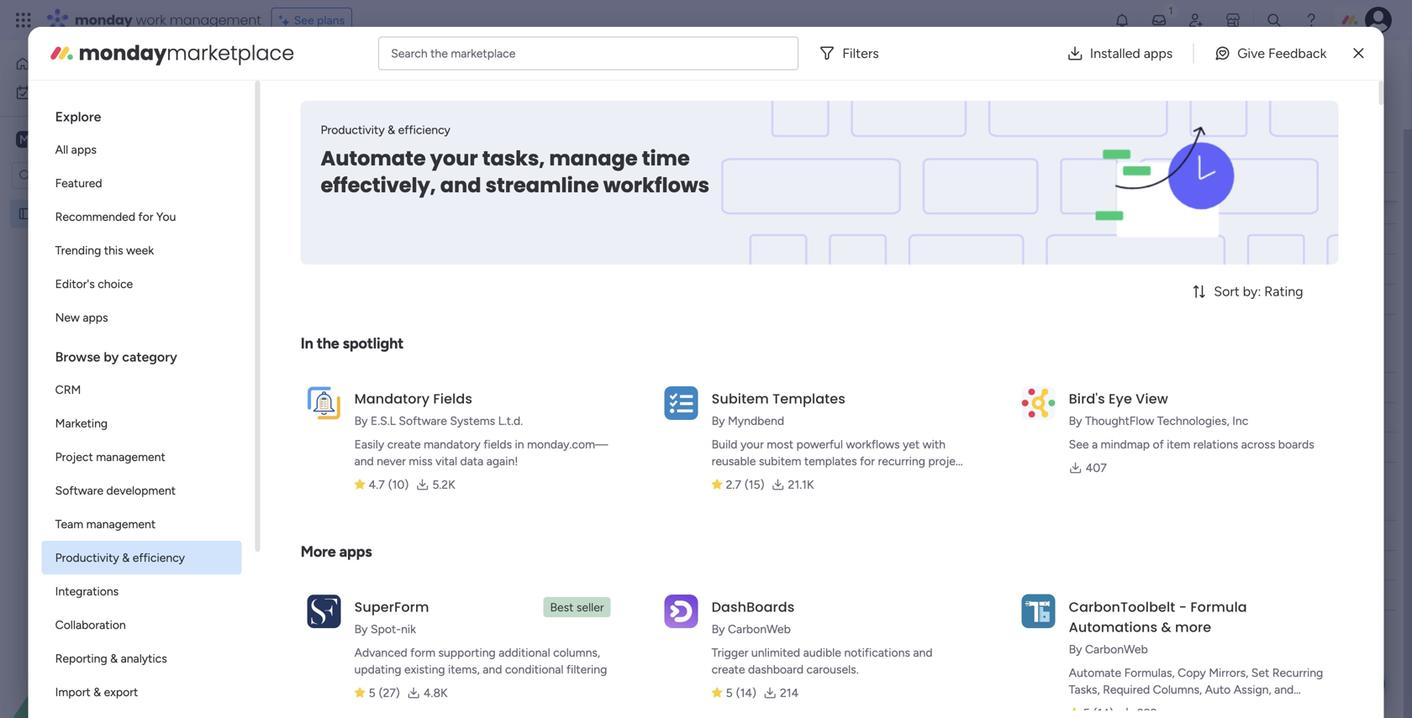 Task type: locate. For each thing, give the bounding box(es) containing it.
workspace image
[[16, 130, 33, 149]]

5 for 5 (14)
[[726, 686, 733, 701]]

1 horizontal spatial main
[[514, 60, 539, 74]]

0 vertical spatial main
[[514, 60, 539, 74]]

list box
[[42, 94, 242, 719]]

0 vertical spatial the
[[431, 46, 448, 61]]

new left task
[[261, 105, 286, 119]]

0 vertical spatial software
[[399, 414, 447, 428]]

sort by: rating button
[[1162, 278, 1339, 305]]

task for completed
[[400, 380, 423, 395]]

view
[[1136, 390, 1168, 409]]

apps down update feed image
[[1144, 45, 1173, 61]]

1 vertical spatial productivity
[[55, 551, 119, 565]]

2 task from the top
[[400, 380, 423, 395]]

1 vertical spatial carbonweb
[[1085, 643, 1148, 657]]

monday.com—
[[527, 438, 608, 452]]

team management option
[[42, 508, 242, 541]]

1 horizontal spatial the
[[431, 46, 448, 61]]

0 vertical spatial carbonweb
[[728, 622, 791, 637]]

again!
[[486, 454, 518, 469]]

0 horizontal spatial productivity
[[55, 551, 119, 565]]

& left "export"
[[93, 686, 101, 700]]

see for see a mindmap of item relations across boards
[[1069, 438, 1089, 452]]

mar left 8 on the top right of page
[[774, 202, 793, 216]]

0 horizontal spatial your
[[430, 145, 478, 173]]

see a mindmap of item relations across boards
[[1069, 438, 1314, 452]]

search everything image
[[1266, 12, 1283, 29]]

& left more
[[1161, 618, 1172, 637]]

1 vertical spatial mar
[[774, 232, 793, 246]]

mirrors,
[[1209, 666, 1249, 680]]

see
[[294, 13, 314, 27], [1069, 438, 1089, 452]]

management up monday marketplace
[[170, 11, 261, 29]]

0 horizontal spatial carbonweb
[[728, 622, 791, 637]]

automate up tasks,
[[1069, 666, 1122, 680]]

app logo image down completed field
[[307, 386, 341, 420]]

0 horizontal spatial automate
[[321, 145, 426, 173]]

trigger
[[712, 646, 749, 660]]

(27)
[[379, 686, 400, 701]]

carbonweb down 'dashboards'
[[728, 622, 791, 637]]

efficiency up effectively,
[[398, 123, 451, 137]]

all apps option
[[42, 133, 242, 166]]

2 5 from the left
[[726, 686, 733, 701]]

recommended
[[55, 210, 135, 224]]

1 vertical spatial status field
[[652, 379, 695, 397]]

1 vertical spatial efficiency
[[133, 551, 185, 565]]

management up development at bottom
[[96, 450, 165, 464]]

0 vertical spatial new
[[261, 105, 286, 119]]

0 vertical spatial project management
[[260, 55, 466, 83]]

sort
[[1214, 284, 1240, 300]]

by up trigger
[[712, 622, 725, 637]]

productivity & efficiency automate your tasks, manage time effectively, and streamline workflows
[[321, 123, 710, 200]]

1 vertical spatial software
[[55, 484, 103, 498]]

formula
[[1191, 598, 1247, 617]]

app logo image left 'bird's'
[[1022, 386, 1055, 420]]

management up this at the top left
[[80, 207, 150, 221]]

v2 done deadline image
[[736, 201, 749, 217]]

management up search field
[[332, 55, 466, 83]]

workflows right owner field
[[603, 171, 710, 200]]

templates
[[804, 454, 857, 469]]

workflows inside productivity & efficiency automate your tasks, manage time effectively, and streamline workflows
[[603, 171, 710, 200]]

carousels.
[[807, 663, 859, 677]]

option
[[0, 199, 214, 202]]

0 vertical spatial create
[[387, 438, 421, 452]]

and down "recurring"
[[1274, 683, 1294, 697]]

and left tasks,
[[440, 171, 481, 200]]

0 vertical spatial status
[[656, 180, 690, 194]]

give feedback button
[[1201, 37, 1340, 70]]

add view image
[[592, 61, 599, 73]]

& up effectively,
[[388, 123, 395, 137]]

monday down work
[[79, 39, 167, 67]]

& for productivity & efficiency
[[122, 551, 130, 565]]

status field down the time
[[652, 178, 695, 196]]

your down myndbend
[[741, 438, 764, 452]]

& for reporting & analytics
[[110, 652, 118, 666]]

0 vertical spatial workflows
[[603, 171, 710, 200]]

import & export option
[[42, 676, 242, 709]]

see left a
[[1069, 438, 1089, 452]]

status down the time
[[656, 180, 690, 194]]

main inside workspace selection element
[[39, 132, 68, 148]]

0 horizontal spatial for
[[138, 210, 153, 224]]

1 vertical spatial see
[[1069, 438, 1089, 452]]

give feedback link
[[1201, 37, 1340, 70]]

carbonweb down automations at bottom
[[1085, 643, 1148, 657]]

1 horizontal spatial automate
[[1069, 666, 1122, 680]]

by spot-nik
[[354, 622, 416, 637]]

0 vertical spatial column information image
[[707, 180, 720, 194]]

1 task from the top
[[400, 180, 423, 195]]

project management option
[[42, 440, 242, 474]]

reusable
[[712, 454, 756, 469]]

workflows inside build your most powerful workflows yet with reusable subitem templates for recurring project tasks.
[[846, 438, 900, 452]]

list box containing explore
[[42, 94, 242, 719]]

4.7 (10)
[[369, 478, 409, 492]]

to-
[[289, 145, 316, 166]]

nik
[[401, 622, 416, 637]]

carbontoolbelt - formula automations & more by carbonweb
[[1069, 598, 1247, 657]]

app logo image for myndbend
[[665, 386, 698, 420]]

software down the fields
[[399, 414, 447, 428]]

inc
[[1232, 414, 1249, 428]]

by up tasks,
[[1069, 643, 1082, 657]]

the right search on the top left of page
[[431, 46, 448, 61]]

rating
[[1265, 284, 1303, 300]]

owner
[[558, 180, 593, 194]]

banner logo image
[[1012, 101, 1318, 265]]

project management inside project management field
[[260, 55, 466, 83]]

copy
[[1178, 666, 1206, 680]]

app logo image for automations
[[1022, 595, 1055, 629]]

1 horizontal spatial software
[[399, 414, 447, 428]]

explore heading
[[42, 94, 242, 133]]

your left tasks,
[[430, 145, 478, 173]]

status for completed
[[656, 381, 690, 395]]

Due date field
[[760, 379, 816, 397]]

1 status from the top
[[656, 180, 690, 194]]

efficiency up integrations option
[[133, 551, 185, 565]]

add new group
[[287, 648, 368, 662]]

project management up search field
[[260, 55, 466, 83]]

productivity up integrations
[[55, 551, 119, 565]]

create inside "trigger unlimited audible notifications and create dashboard carousels."
[[712, 663, 745, 677]]

software
[[399, 414, 447, 428], [55, 484, 103, 498]]

project management down featured at the left top of page
[[40, 207, 150, 221]]

new down editor's on the left of page
[[55, 311, 80, 325]]

new task
[[261, 105, 311, 119]]

management inside list box
[[80, 207, 150, 221]]

productivity inside productivity & efficiency automate your tasks, manage time effectively, and streamline workflows
[[321, 123, 385, 137]]

fields
[[433, 390, 472, 409]]

0 horizontal spatial workflows
[[603, 171, 710, 200]]

1 horizontal spatial carbonweb
[[1085, 643, 1148, 657]]

2 status from the top
[[656, 381, 690, 395]]

1 vertical spatial main
[[39, 132, 68, 148]]

create down trigger
[[712, 663, 745, 677]]

0 horizontal spatial efficiency
[[133, 551, 185, 565]]

main for main workspace
[[39, 132, 68, 148]]

status for to-do
[[656, 180, 690, 194]]

plans
[[317, 13, 345, 27]]

apps for installed apps
[[1144, 45, 1173, 61]]

new
[[312, 648, 334, 662]]

1 vertical spatial management
[[80, 207, 150, 221]]

project down marketing
[[55, 450, 93, 464]]

templates
[[773, 390, 846, 409]]

productivity for productivity & efficiency
[[55, 551, 119, 565]]

time
[[642, 145, 690, 173]]

main right workspace image
[[39, 132, 68, 148]]

0 horizontal spatial project management
[[40, 207, 150, 221]]

1 vertical spatial for
[[860, 454, 875, 469]]

1 column information image from the top
[[707, 180, 720, 194]]

0 horizontal spatial management
[[80, 207, 150, 221]]

import & export
[[55, 686, 138, 700]]

5 (27)
[[369, 686, 400, 701]]

Status field
[[652, 178, 695, 196], [652, 379, 695, 397]]

5 left (14)
[[726, 686, 733, 701]]

software up team
[[55, 484, 103, 498]]

0 vertical spatial project
[[260, 55, 327, 83]]

2 vertical spatial project
[[55, 450, 93, 464]]

trending this week option
[[42, 234, 242, 267]]

0 vertical spatial efficiency
[[398, 123, 451, 137]]

1 horizontal spatial project management
[[260, 55, 466, 83]]

apps right "all"
[[71, 142, 97, 157]]

1 vertical spatial management
[[96, 450, 165, 464]]

by inside the bird's eye view by thoughtflow technologies, inc
[[1069, 414, 1082, 428]]

column information image for to-do
[[707, 180, 720, 194]]

software development option
[[42, 474, 242, 508]]

& inside productivity & efficiency automate your tasks, manage time effectively, and streamline workflows
[[388, 123, 395, 137]]

app logo image left subitem
[[665, 386, 698, 420]]

1 vertical spatial column information image
[[707, 381, 720, 395]]

marketplace down monday work management
[[167, 39, 294, 67]]

and inside the automate formulas, copy mirrors, set recurring tasks, required columns, auto assign, and more!
[[1274, 683, 1294, 697]]

1 vertical spatial monday
[[79, 39, 167, 67]]

installed apps
[[1090, 45, 1173, 61]]

by left e.s.l
[[354, 414, 368, 428]]

for left recurring
[[860, 454, 875, 469]]

new inside button
[[261, 105, 286, 119]]

2 vertical spatial management
[[86, 517, 156, 532]]

1 5 from the left
[[369, 686, 375, 701]]

add new group button
[[256, 641, 376, 668]]

productivity up do
[[321, 123, 385, 137]]

Project Management field
[[256, 55, 470, 83]]

invite
[[1293, 60, 1322, 74]]

select product image
[[15, 12, 32, 29]]

1 vertical spatial task
[[400, 380, 423, 395]]

by inside subitem templates by myndbend
[[712, 414, 725, 428]]

update feed image
[[1151, 12, 1168, 29]]

column information image
[[707, 180, 720, 194], [707, 381, 720, 395]]

& inside "carbontoolbelt - formula automations & more by carbonweb"
[[1161, 618, 1172, 637]]

management inside option
[[86, 517, 156, 532]]

1 horizontal spatial management
[[332, 55, 466, 83]]

1 horizontal spatial see
[[1069, 438, 1089, 452]]

status left subitem
[[656, 381, 690, 395]]

task left the fields
[[400, 380, 423, 395]]

l.t.d.
[[498, 414, 523, 428]]

1 vertical spatial workflows
[[846, 438, 900, 452]]

see left plans
[[294, 13, 314, 27]]

1 status field from the top
[[652, 178, 695, 196]]

by up build
[[712, 414, 725, 428]]

app logo image
[[307, 386, 341, 420], [665, 386, 698, 420], [1022, 386, 1055, 420], [1022, 595, 1055, 629], [307, 595, 341, 629], [665, 595, 698, 629]]

407
[[1086, 461, 1107, 475]]

1 vertical spatial status
[[656, 381, 690, 395]]

automate
[[321, 145, 426, 173], [1069, 666, 1122, 680]]

0 horizontal spatial new
[[55, 311, 80, 325]]

1 vertical spatial create
[[712, 663, 745, 677]]

efficiency inside productivity & efficiency automate your tasks, manage time effectively, and streamline workflows
[[398, 123, 451, 137]]

1 horizontal spatial new
[[261, 105, 286, 119]]

and right notifications
[[913, 646, 933, 660]]

0 vertical spatial management
[[170, 11, 261, 29]]

1
[[1333, 60, 1337, 74]]

management up the productivity & efficiency
[[86, 517, 156, 532]]

recommended for you
[[55, 210, 176, 224]]

0 horizontal spatial create
[[387, 438, 421, 452]]

status field left subitem
[[652, 379, 695, 397]]

1 image
[[1163, 1, 1179, 20]]

1 horizontal spatial workflows
[[846, 438, 900, 452]]

assign,
[[1234, 683, 1272, 697]]

project up task
[[260, 55, 327, 83]]

the for search
[[431, 46, 448, 61]]

app logo image up new at the bottom left of the page
[[307, 595, 341, 629]]

search
[[391, 46, 428, 61]]

1 horizontal spatial your
[[741, 438, 764, 452]]

main table
[[514, 60, 570, 74]]

workflows up recurring
[[846, 438, 900, 452]]

build your most powerful workflows yet with reusable subitem templates for recurring project tasks.
[[712, 438, 967, 485]]

mar left 9
[[774, 232, 793, 246]]

apps for more apps
[[339, 543, 372, 561]]

installed
[[1090, 45, 1141, 61]]

1 horizontal spatial for
[[860, 454, 875, 469]]

advanced
[[354, 646, 407, 660]]

trending this week
[[55, 243, 154, 258]]

management inside option
[[96, 450, 165, 464]]

0 horizontal spatial 5
[[369, 686, 375, 701]]

by down 'bird's'
[[1069, 414, 1082, 428]]

productivity & efficiency
[[55, 551, 185, 565]]

0 vertical spatial management
[[332, 55, 466, 83]]

reporting
[[55, 652, 107, 666]]

sort by: rating
[[1214, 284, 1303, 300]]

for left you
[[138, 210, 153, 224]]

in the spotlight
[[301, 335, 404, 353]]

0 vertical spatial productivity
[[321, 123, 385, 137]]

0 vertical spatial status field
[[652, 178, 695, 196]]

of
[[1153, 438, 1164, 452]]

by inside "carbontoolbelt - formula automations & more by carbonweb"
[[1069, 643, 1082, 657]]

best seller
[[550, 601, 604, 615]]

1 vertical spatial your
[[741, 438, 764, 452]]

search the marketplace
[[391, 46, 516, 61]]

0 vertical spatial mar
[[774, 202, 793, 216]]

productivity inside option
[[55, 551, 119, 565]]

by
[[104, 349, 119, 365]]

1 vertical spatial new
[[55, 311, 80, 325]]

productivity
[[321, 123, 385, 137], [55, 551, 119, 565]]

automate down search field
[[321, 145, 426, 173]]

2 status field from the top
[[652, 379, 695, 397]]

by inside dashboards by carbonweb
[[712, 622, 725, 637]]

0 horizontal spatial software
[[55, 484, 103, 498]]

by:
[[1243, 284, 1261, 300]]

invite members image
[[1188, 12, 1205, 29]]

home link
[[10, 50, 204, 77]]

and down easily
[[354, 454, 374, 469]]

crm option
[[42, 373, 242, 407]]

required
[[1103, 683, 1150, 697]]

1 vertical spatial project management
[[40, 207, 150, 221]]

manage
[[549, 145, 638, 173]]

214
[[780, 686, 799, 701]]

conditional
[[505, 663, 564, 677]]

your inside build your most powerful workflows yet with reusable subitem templates for recurring project tasks.
[[741, 438, 764, 452]]

1 vertical spatial automate
[[1069, 666, 1122, 680]]

trending
[[55, 243, 101, 258]]

gary orlando image
[[1365, 7, 1392, 34]]

0 vertical spatial for
[[138, 210, 153, 224]]

management for project management
[[96, 450, 165, 464]]

choice
[[98, 277, 133, 291]]

create up never
[[387, 438, 421, 452]]

0 horizontal spatial main
[[39, 132, 68, 148]]

mar for mar 8
[[774, 202, 793, 216]]

in
[[515, 438, 524, 452]]

app logo image left automations at bottom
[[1022, 595, 1055, 629]]

project
[[928, 454, 967, 469]]

productivity for productivity & efficiency automate your tasks, manage time effectively, and streamline workflows
[[321, 123, 385, 137]]

0 vertical spatial see
[[294, 13, 314, 27]]

project inside list box
[[40, 207, 77, 221]]

and right items,
[[483, 663, 502, 677]]

apps down editor's choice
[[83, 311, 108, 325]]

productivity & efficiency option
[[42, 541, 242, 575]]

2 column information image from the top
[[707, 381, 720, 395]]

project right public board icon
[[40, 207, 77, 221]]

main inside button
[[514, 60, 539, 74]]

apps for new apps
[[83, 311, 108, 325]]

1 horizontal spatial create
[[712, 663, 745, 677]]

1 vertical spatial project
[[40, 207, 77, 221]]

integrations option
[[42, 575, 242, 609]]

lottie animation image
[[0, 549, 214, 719]]

0 vertical spatial automate
[[321, 145, 426, 173]]

dashboard
[[748, 663, 804, 677]]

2.7
[[726, 478, 741, 492]]

dashboards
[[712, 598, 795, 617]]

apps for all apps
[[71, 142, 97, 157]]

1 horizontal spatial efficiency
[[398, 123, 451, 137]]

new inside option
[[55, 311, 80, 325]]

0 vertical spatial monday
[[75, 11, 132, 29]]

bird's eye view by thoughtflow technologies, inc
[[1069, 390, 1249, 428]]

see inside button
[[294, 13, 314, 27]]

easily create mandatory fields in monday.com— and never miss vital data again!
[[354, 438, 608, 469]]

apps inside button
[[1144, 45, 1173, 61]]

5 left (27)
[[369, 686, 375, 701]]

in
[[301, 335, 313, 353]]

0 vertical spatial task
[[400, 180, 423, 195]]

0 vertical spatial your
[[430, 145, 478, 173]]

apps right more
[[339, 543, 372, 561]]

marketing option
[[42, 407, 242, 440]]

task down search field
[[400, 180, 423, 195]]

& up integrations option
[[122, 551, 130, 565]]

marketplace left 'table'
[[451, 46, 516, 61]]

& left analytics
[[110, 652, 118, 666]]

never
[[377, 454, 406, 469]]

public board image
[[18, 206, 34, 222]]

&
[[388, 123, 395, 137], [122, 551, 130, 565], [1161, 618, 1172, 637], [110, 652, 118, 666], [93, 686, 101, 700]]

efficiency inside option
[[133, 551, 185, 565]]

new apps option
[[42, 301, 242, 335]]

1 horizontal spatial 5
[[726, 686, 733, 701]]

automate formulas, copy mirrors, set recurring tasks, required columns, auto assign, and more!
[[1069, 666, 1323, 714]]

& for import & export
[[93, 686, 101, 700]]

main left 'table'
[[514, 60, 539, 74]]

1 horizontal spatial marketplace
[[451, 46, 516, 61]]

marketplace
[[167, 39, 294, 67], [451, 46, 516, 61]]

0 horizontal spatial the
[[317, 335, 339, 353]]

the right in
[[317, 335, 339, 353]]

tasks,
[[1069, 683, 1100, 697]]

monday up home option
[[75, 11, 132, 29]]

home
[[37, 57, 69, 71]]

0 horizontal spatial see
[[294, 13, 314, 27]]

efficiency for productivity & efficiency automate your tasks, manage time effectively, and streamline workflows
[[398, 123, 451, 137]]

1 vertical spatial the
[[317, 335, 339, 353]]

Completed field
[[285, 345, 380, 367]]

1 horizontal spatial productivity
[[321, 123, 385, 137]]



Task type: describe. For each thing, give the bounding box(es) containing it.
more apps
[[301, 543, 372, 561]]

Search in workspace field
[[35, 166, 140, 185]]

automate inside the automate formulas, copy mirrors, set recurring tasks, required columns, auto assign, and more!
[[1069, 666, 1122, 680]]

Search field
[[374, 100, 425, 124]]

carbonweb inside "carbontoolbelt - formula automations & more by carbonweb"
[[1085, 643, 1148, 657]]

2.7 (15)
[[726, 478, 765, 492]]

app logo image left 'dashboards'
[[665, 595, 698, 629]]

give
[[1238, 45, 1265, 61]]

& for productivity & efficiency automate your tasks, manage time effectively, and streamline workflows
[[388, 123, 395, 137]]

technologies,
[[1157, 414, 1230, 428]]

efficiency for productivity & efficiency
[[133, 551, 185, 565]]

home option
[[10, 50, 204, 77]]

notifications image
[[1114, 12, 1131, 29]]

monday for monday work management
[[75, 11, 132, 29]]

crm
[[55, 383, 81, 397]]

group
[[337, 648, 368, 662]]

superform
[[354, 598, 429, 617]]

4.8k
[[424, 686, 448, 701]]

and inside productivity & efficiency automate your tasks, manage time effectively, and streamline workflows
[[440, 171, 481, 200]]

completed
[[289, 345, 376, 366]]

new for new task
[[261, 105, 286, 119]]

and inside "trigger unlimited audible notifications and create dashboard carousels."
[[913, 646, 933, 660]]

mar for mar 9
[[774, 232, 793, 246]]

project management
[[55, 450, 165, 464]]

auto
[[1205, 683, 1231, 697]]

browse by category
[[55, 349, 177, 365]]

see for see plans
[[294, 13, 314, 27]]

automate inside productivity & efficiency automate your tasks, manage time effectively, and streamline workflows
[[321, 145, 426, 173]]

columns,
[[1153, 683, 1202, 697]]

recurring
[[1272, 666, 1323, 680]]

9
[[796, 232, 802, 246]]

your inside productivity & efficiency automate your tasks, manage time effectively, and streamline workflows
[[430, 145, 478, 173]]

vital
[[436, 454, 457, 469]]

monday marketplace image
[[1225, 12, 1242, 29]]

more
[[301, 543, 336, 561]]

subitem templates by myndbend
[[712, 390, 846, 428]]

invite / 1 button
[[1262, 54, 1345, 81]]

and inside advanced form supporting additional columns, updating existing items, and conditional filtering
[[483, 663, 502, 677]]

for inside build your most powerful workflows yet with reusable subitem templates for recurring project tasks.
[[860, 454, 875, 469]]

item
[[1167, 438, 1191, 452]]

(14)
[[736, 686, 757, 701]]

for inside option
[[138, 210, 153, 224]]

editor's choice option
[[42, 267, 242, 301]]

trigger unlimited audible notifications and create dashboard carousels.
[[712, 646, 933, 677]]

editor's choice
[[55, 277, 133, 291]]

recommended for you option
[[42, 200, 242, 234]]

by inside mandatory fields by e.s.l software systems l.t.d.
[[354, 414, 368, 428]]

monday marketplace
[[79, 39, 294, 67]]

status field for to-do
[[652, 178, 695, 196]]

most
[[767, 438, 794, 452]]

columns,
[[553, 646, 600, 660]]

installed apps button
[[1053, 37, 1186, 70]]

the for in
[[317, 335, 339, 353]]

thoughtflow
[[1085, 414, 1154, 428]]

subitem
[[759, 454, 801, 469]]

browse by category heading
[[42, 335, 242, 373]]

management inside field
[[332, 55, 466, 83]]

new apps
[[55, 311, 108, 325]]

5 (14)
[[726, 686, 757, 701]]

supporting
[[438, 646, 496, 660]]

software inside mandatory fields by e.s.l software systems l.t.d.
[[399, 414, 447, 428]]

dapulse x slim image
[[1354, 43, 1364, 63]]

column information image for completed
[[707, 381, 720, 395]]

app logo image for by
[[1022, 386, 1055, 420]]

create inside easily create mandatory fields in monday.com— and never miss vital data again!
[[387, 438, 421, 452]]

app logo image for e.s.l
[[307, 386, 341, 420]]

(10)
[[388, 478, 409, 492]]

8
[[795, 202, 802, 216]]

main for main table
[[514, 60, 539, 74]]

help image
[[1303, 12, 1320, 29]]

all
[[55, 142, 68, 157]]

updating
[[354, 663, 401, 677]]

mandatory
[[354, 390, 430, 409]]

software inside option
[[55, 484, 103, 498]]

existing
[[404, 663, 445, 677]]

mar 9
[[774, 232, 802, 246]]

workspace selection element
[[16, 129, 140, 151]]

21.1k
[[788, 478, 814, 492]]

filters button
[[812, 37, 892, 70]]

lottie animation element
[[0, 549, 214, 719]]

new for new apps
[[55, 311, 80, 325]]

by left "spot-" in the bottom left of the page
[[354, 622, 368, 637]]

collaboration
[[55, 618, 126, 633]]

monday for monday marketplace
[[79, 39, 167, 67]]

monday marketplace image
[[48, 40, 75, 67]]

4.7
[[369, 478, 385, 492]]

collaboration option
[[42, 609, 242, 642]]

m
[[19, 132, 29, 147]]

Owner field
[[554, 178, 597, 196]]

featured option
[[42, 166, 242, 200]]

To-Do field
[[285, 145, 341, 166]]

0 horizontal spatial marketplace
[[167, 39, 294, 67]]

column information image
[[824, 381, 837, 395]]

category
[[122, 349, 177, 365]]

5 for 5 (27)
[[369, 686, 375, 701]]

easily
[[354, 438, 384, 452]]

notifications
[[844, 646, 910, 660]]

boards
[[1278, 438, 1314, 452]]

reporting & analytics option
[[42, 642, 242, 676]]

items,
[[448, 663, 480, 677]]

invite / 1
[[1293, 60, 1337, 74]]

team management
[[55, 517, 156, 532]]

feedback
[[1268, 45, 1327, 61]]

due date
[[764, 381, 812, 395]]

fields
[[484, 438, 512, 452]]

build
[[712, 438, 738, 452]]

automations
[[1069, 618, 1158, 637]]

carbonweb inside dashboards by carbonweb
[[728, 622, 791, 637]]

task for to-do
[[400, 180, 423, 195]]

eye
[[1109, 390, 1132, 409]]

project inside field
[[260, 55, 327, 83]]

workspace
[[71, 132, 138, 148]]

management for team management
[[86, 517, 156, 532]]

relations
[[1193, 438, 1238, 452]]

main workspace
[[39, 132, 138, 148]]

due
[[764, 381, 785, 395]]

filtering
[[567, 663, 607, 677]]

featured
[[55, 176, 102, 190]]

project management list box
[[0, 196, 214, 455]]

project inside option
[[55, 450, 93, 464]]

you
[[156, 210, 176, 224]]

and inside easily create mandatory fields in monday.com— and never miss vital data again!
[[354, 454, 374, 469]]

main table button
[[488, 54, 582, 81]]

across
[[1241, 438, 1276, 452]]

5.2k
[[432, 478, 455, 492]]

to-do
[[289, 145, 337, 166]]

project management inside project management list box
[[40, 207, 150, 221]]

status field for completed
[[652, 379, 695, 397]]

miss
[[409, 454, 433, 469]]



Task type: vqa. For each thing, say whether or not it's contained in the screenshot.
of
yes



